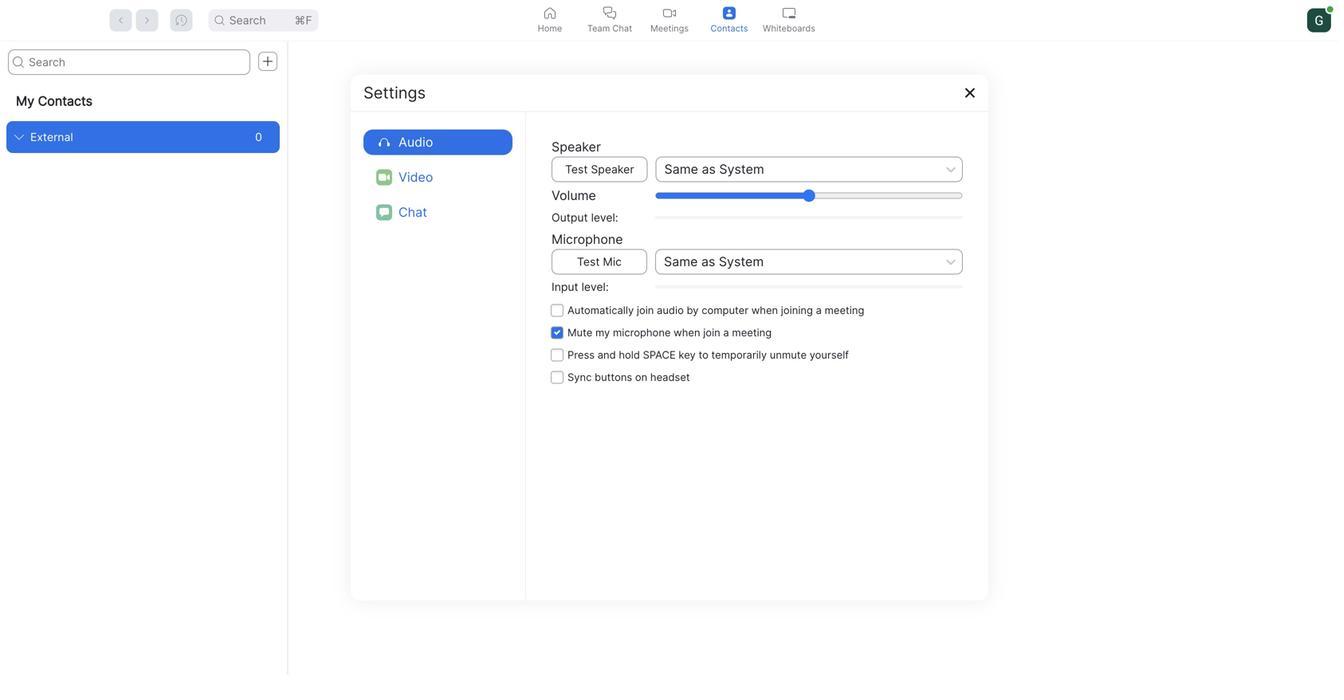 Task type: locate. For each thing, give the bounding box(es) containing it.
1 vertical spatial level
[[582, 280, 606, 294]]

0 vertical spatial join
[[637, 304, 654, 317]]

0 vertical spatial :
[[616, 211, 619, 225]]

0 vertical spatial meeting
[[825, 304, 865, 317]]

test for test speaker
[[565, 163, 588, 176]]

tab list containing home
[[520, 0, 819, 41]]

1 horizontal spatial join
[[704, 327, 721, 339]]

as for mic
[[702, 254, 716, 270]]

team chat button
[[580, 0, 640, 41]]

speaker inside button
[[591, 163, 634, 176]]

0 horizontal spatial magnifier image
[[13, 57, 24, 68]]

progress bar
[[656, 216, 963, 219], [656, 286, 963, 289]]

contacts
[[711, 23, 748, 33], [38, 93, 93, 109]]

computer
[[702, 304, 749, 317]]

a inside checkbox
[[816, 304, 822, 317]]

0 horizontal spatial join
[[637, 304, 654, 317]]

video on image for video link in the left of the page
[[376, 169, 392, 185]]

video on image for video on icon
[[664, 7, 676, 20]]

1 horizontal spatial magnifier image
[[215, 16, 225, 25]]

0 vertical spatial contacts
[[711, 23, 748, 33]]

0 vertical spatial test
[[565, 163, 588, 176]]

a down computer
[[724, 327, 730, 339]]

2 same as system from the top
[[664, 254, 764, 270]]

to
[[699, 349, 709, 361]]

profile contact image
[[723, 7, 736, 20], [723, 7, 736, 20]]

a
[[816, 304, 822, 317], [724, 327, 730, 339]]

close image
[[964, 87, 977, 99], [964, 87, 977, 99]]

test inside test speaker button
[[565, 163, 588, 176]]

test down microphone
[[577, 255, 600, 269]]

magnifier image
[[215, 16, 225, 25], [13, 57, 24, 68]]

0 horizontal spatial a
[[724, 327, 730, 339]]

1 vertical spatial contacts
[[38, 93, 93, 109]]

None range field
[[656, 189, 963, 202]]

: up automatically
[[606, 280, 609, 294]]

0 vertical spatial same as system
[[665, 162, 765, 177]]

1 vertical spatial magnifier image
[[13, 57, 24, 68]]

test inside test mic button
[[577, 255, 600, 269]]

1 same as system from the top
[[665, 162, 765, 177]]

level up microphone
[[591, 211, 616, 225]]

whiteboard small image
[[783, 7, 796, 20], [783, 7, 796, 20]]

join up press and hold space key to temporarily unmute yourself
[[704, 327, 721, 339]]

0 vertical spatial level
[[591, 211, 616, 225]]

level for input level
[[582, 280, 606, 294]]

0 vertical spatial system
[[720, 162, 765, 177]]

online image
[[1328, 6, 1334, 13], [1328, 6, 1334, 13]]

video on image inside "meetings" button
[[664, 7, 676, 20]]

1 vertical spatial :
[[606, 280, 609, 294]]

chat image
[[380, 208, 389, 217]]

buttons
[[595, 371, 633, 384]]

chat inside "button"
[[613, 23, 633, 33]]

level
[[591, 211, 616, 225], [582, 280, 606, 294]]

magnifier image up my at the top of the page
[[13, 57, 24, 68]]

meeting inside option
[[732, 327, 772, 339]]

1 horizontal spatial when
[[752, 304, 779, 317]]

speaker
[[552, 139, 601, 155], [591, 163, 634, 176]]

chat image
[[376, 205, 392, 221]]

0 horizontal spatial when
[[674, 327, 701, 339]]

1 vertical spatial join
[[704, 327, 721, 339]]

when up "mute my microphone when join a meeting" option
[[752, 304, 779, 317]]

1 vertical spatial speaker
[[591, 163, 634, 176]]

meetings button
[[640, 0, 700, 41]]

test up volume
[[565, 163, 588, 176]]

press and hold space key to temporarily unmute yourself
[[568, 349, 849, 361]]

joining
[[781, 304, 813, 317]]

meeting
[[825, 304, 865, 317], [732, 327, 772, 339]]

contacts left "whiteboards" at the right top of page
[[711, 23, 748, 33]]

level up automatically
[[582, 280, 606, 294]]

chat
[[613, 23, 633, 33], [399, 205, 427, 220]]

contacts inside button
[[711, 23, 748, 33]]

1 vertical spatial chat
[[399, 205, 427, 220]]

video link
[[364, 165, 513, 190]]

output
[[552, 211, 588, 225]]

audio link
[[364, 130, 513, 155]]

1 horizontal spatial magnifier image
[[215, 16, 225, 25]]

whiteboards
[[763, 23, 816, 33]]

magnifier image
[[215, 16, 225, 25], [13, 57, 24, 68]]

magnifier image up my at the top of the page
[[13, 57, 24, 68]]

2 same from the top
[[664, 254, 698, 270]]

1 vertical spatial as
[[702, 254, 716, 270]]

1 vertical spatial a
[[724, 327, 730, 339]]

yourself
[[810, 349, 849, 361]]

video on image
[[664, 7, 676, 20], [376, 169, 392, 185], [379, 172, 390, 183]]

home small image
[[544, 7, 557, 20], [544, 7, 557, 20]]

headset
[[651, 371, 690, 384]]

join up microphone
[[637, 304, 654, 317]]

level for output level
[[591, 211, 616, 225]]

1 vertical spatial system
[[719, 254, 764, 270]]

speaker up test speaker
[[552, 139, 601, 155]]

external
[[30, 130, 73, 144]]

unmute
[[770, 349, 807, 361]]

chat right chat icon
[[399, 205, 427, 220]]

when
[[752, 304, 779, 317], [674, 327, 701, 339]]

1 vertical spatial same as system
[[664, 254, 764, 270]]

progress bar for output level :
[[656, 216, 963, 219]]

headphone image
[[376, 134, 392, 150], [379, 137, 390, 148]]

0 horizontal spatial meeting
[[732, 327, 772, 339]]

0 vertical spatial when
[[752, 304, 779, 317]]

: up microphone
[[616, 211, 619, 225]]

video on image inside image
[[379, 172, 390, 183]]

1 vertical spatial when
[[674, 327, 701, 339]]

1 horizontal spatial chat
[[613, 23, 633, 33]]

audio
[[399, 134, 433, 150]]

a right joining
[[816, 304, 822, 317]]

system
[[720, 162, 765, 177], [719, 254, 764, 270]]

:
[[616, 211, 619, 225], [606, 280, 609, 294]]

0 horizontal spatial contacts
[[38, 93, 93, 109]]

0 vertical spatial chat
[[613, 23, 633, 33]]

1 horizontal spatial contacts
[[711, 23, 748, 33]]

magnifier image left search
[[215, 16, 225, 25]]

home button
[[520, 0, 580, 41]]

my contacts
[[16, 93, 93, 109]]

0 vertical spatial magnifier image
[[215, 16, 225, 25]]

microphone
[[552, 232, 623, 247]]

my contacts heading
[[0, 81, 286, 121]]

1 vertical spatial progress bar
[[656, 286, 963, 289]]

Search text field
[[8, 49, 250, 75]]

sync
[[568, 371, 592, 384]]

contacts button
[[700, 0, 760, 41]]

same as system for test mic
[[664, 254, 764, 270]]

test speaker
[[565, 163, 634, 176]]

video on image
[[664, 7, 676, 20]]

0 vertical spatial a
[[816, 304, 822, 317]]

Sync buttons on headset checkbox
[[552, 366, 963, 389]]

0 horizontal spatial :
[[606, 280, 609, 294]]

my
[[596, 327, 610, 339]]

1 same from the top
[[665, 162, 699, 177]]

meeting down automatically join audio by computer when joining a meeting checkbox
[[732, 327, 772, 339]]

1 vertical spatial test
[[577, 255, 600, 269]]

0 vertical spatial as
[[702, 162, 716, 177]]

magnifier image left search
[[215, 16, 225, 25]]

test
[[565, 163, 588, 176], [577, 255, 600, 269]]

same
[[665, 162, 699, 177], [664, 254, 698, 270]]

2 progress bar from the top
[[656, 286, 963, 289]]

tab list
[[520, 0, 819, 41]]

settings
[[364, 83, 426, 102]]

Press and hold SPACE key to temporarily unmute yourself checkbox
[[552, 344, 963, 366]]

1 progress bar from the top
[[656, 216, 963, 219]]

meeting up yourself
[[825, 304, 865, 317]]

0 vertical spatial same
[[665, 162, 699, 177]]

speaker up volume
[[591, 163, 634, 176]]

contacts up 'external'
[[38, 93, 93, 109]]

my contacts tree
[[0, 81, 286, 153]]

join
[[637, 304, 654, 317], [704, 327, 721, 339]]

0
[[255, 130, 262, 144]]

progress bar for input level :
[[656, 286, 963, 289]]

1 horizontal spatial a
[[816, 304, 822, 317]]

search
[[229, 14, 266, 27]]

chat down team chat icon
[[613, 23, 633, 33]]

as
[[702, 162, 716, 177], [702, 254, 716, 270]]

1 horizontal spatial meeting
[[825, 304, 865, 317]]

test for test mic
[[577, 255, 600, 269]]

1 horizontal spatial :
[[616, 211, 619, 225]]

0 horizontal spatial chat
[[399, 205, 427, 220]]

my
[[16, 93, 34, 109]]

1 vertical spatial magnifier image
[[13, 57, 24, 68]]

0 vertical spatial progress bar
[[656, 216, 963, 219]]

my contacts grouping, external, 0 items enclose, level 2, 1 of 1, tree item
[[6, 121, 280, 153]]

1 vertical spatial meeting
[[732, 327, 772, 339]]

when up key
[[674, 327, 701, 339]]

same as system
[[665, 162, 765, 177], [664, 254, 764, 270]]

1 vertical spatial same
[[664, 254, 698, 270]]



Task type: describe. For each thing, give the bounding box(es) containing it.
press
[[568, 349, 595, 361]]

plus small image
[[262, 56, 274, 67]]

chevron down image
[[14, 132, 24, 142]]

automatically
[[568, 304, 634, 317]]

meetings
[[651, 23, 689, 33]]

when inside checkbox
[[752, 304, 779, 317]]

space
[[643, 349, 676, 361]]

0 vertical spatial magnifier image
[[215, 16, 225, 25]]

team chat
[[588, 23, 633, 33]]

test mic
[[577, 255, 622, 269]]

⌘f
[[295, 14, 312, 27]]

on
[[636, 371, 648, 384]]

: for output level :
[[616, 211, 619, 225]]

automatically join audio by computer when joining a meeting
[[568, 304, 865, 317]]

test mic button
[[552, 249, 648, 275]]

: for input level :
[[606, 280, 609, 294]]

0 horizontal spatial magnifier image
[[13, 57, 24, 68]]

team chat image
[[604, 7, 616, 20]]

by
[[687, 304, 699, 317]]

contacts tab panel
[[0, 41, 1340, 676]]

hold
[[619, 349, 640, 361]]

system for test speaker
[[720, 162, 765, 177]]

video
[[399, 169, 433, 185]]

mic
[[603, 255, 622, 269]]

as for speaker
[[702, 162, 716, 177]]

and
[[598, 349, 616, 361]]

temporarily
[[712, 349, 767, 361]]

contacts inside heading
[[38, 93, 93, 109]]

sync buttons on headset
[[568, 371, 690, 384]]

0 vertical spatial speaker
[[552, 139, 601, 155]]

settings tab list
[[364, 125, 513, 230]]

volume
[[552, 188, 596, 203]]

mute
[[568, 327, 593, 339]]

team
[[588, 23, 610, 33]]

join inside checkbox
[[637, 304, 654, 317]]

same for speaker
[[665, 162, 699, 177]]

key
[[679, 349, 696, 361]]

system for test mic
[[719, 254, 764, 270]]

team chat image
[[604, 7, 616, 20]]

Automatically join audio by computer when joining a meeting checkbox
[[552, 299, 963, 322]]

test speaker button
[[552, 157, 648, 182]]

chat link
[[364, 200, 513, 225]]

chevron down image
[[14, 132, 24, 142]]

a inside option
[[724, 327, 730, 339]]

input level :
[[552, 280, 609, 294]]

Mute my microphone when join a meeting checkbox
[[552, 322, 963, 344]]

home
[[538, 23, 563, 33]]

microphone
[[613, 327, 671, 339]]

plus small image
[[262, 56, 274, 67]]

when inside option
[[674, 327, 701, 339]]

output level :
[[552, 211, 619, 225]]

audio
[[657, 304, 684, 317]]

same for mic
[[664, 254, 698, 270]]

avatar image
[[1308, 8, 1332, 32]]

chat inside the settings tab list
[[399, 205, 427, 220]]

meeting inside checkbox
[[825, 304, 865, 317]]

whiteboards button
[[760, 0, 819, 41]]

join inside option
[[704, 327, 721, 339]]

same as system for test speaker
[[665, 162, 765, 177]]

input
[[552, 280, 579, 294]]

mute my microphone when join a meeting
[[568, 327, 772, 339]]



